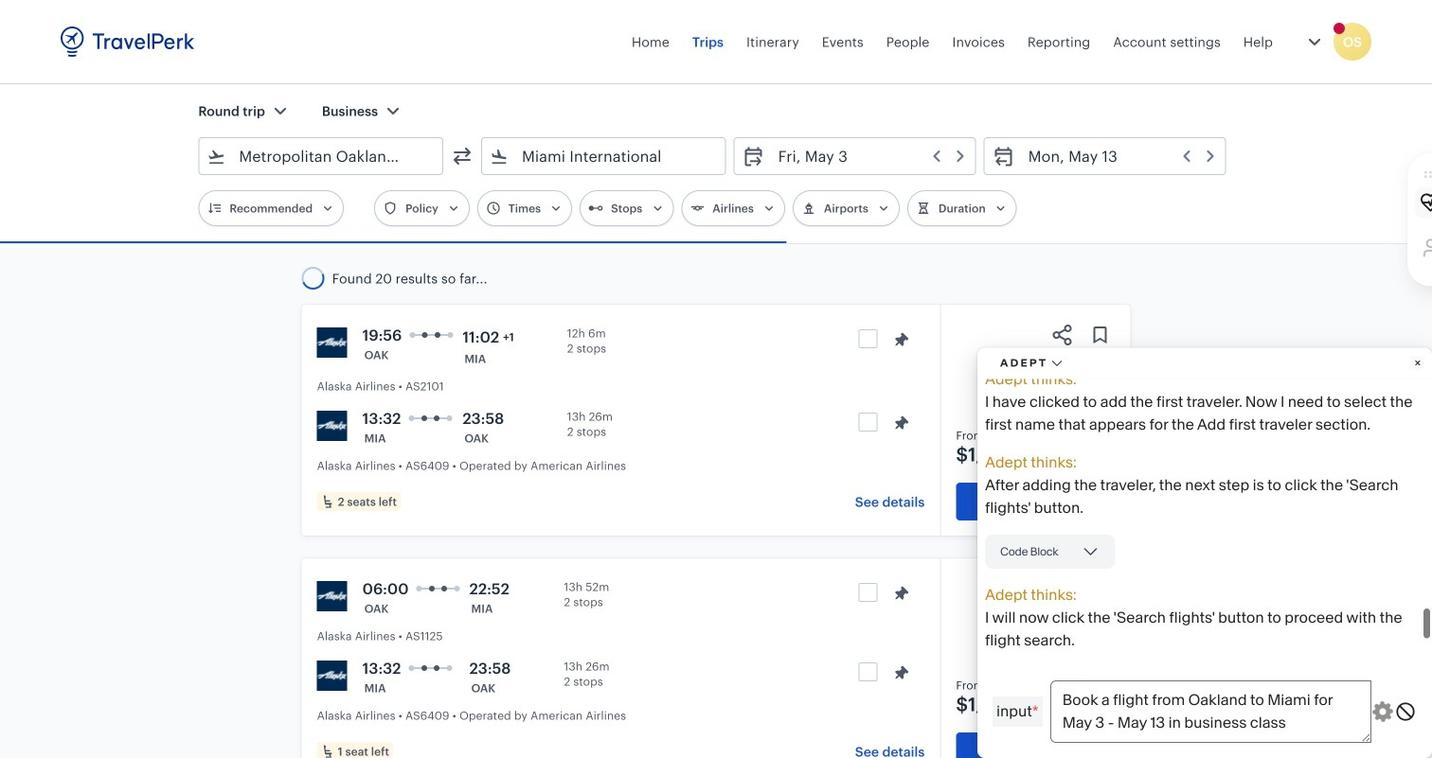 Task type: describe. For each thing, give the bounding box(es) containing it.
alaska airlines image
[[317, 661, 347, 692]]

3 alaska airlines image from the top
[[317, 582, 347, 612]]

Return field
[[1015, 141, 1218, 172]]

To search field
[[509, 141, 701, 172]]

Depart field
[[765, 141, 968, 172]]

1 alaska airlines image from the top
[[317, 328, 347, 358]]

From search field
[[226, 141, 418, 172]]



Task type: vqa. For each thing, say whether or not it's contained in the screenshot.
Alaska Airlines icon to the middle
yes



Task type: locate. For each thing, give the bounding box(es) containing it.
2 vertical spatial alaska airlines image
[[317, 582, 347, 612]]

0 vertical spatial alaska airlines image
[[317, 328, 347, 358]]

1 vertical spatial alaska airlines image
[[317, 411, 347, 442]]

2 alaska airlines image from the top
[[317, 411, 347, 442]]

alaska airlines image
[[317, 328, 347, 358], [317, 411, 347, 442], [317, 582, 347, 612]]



